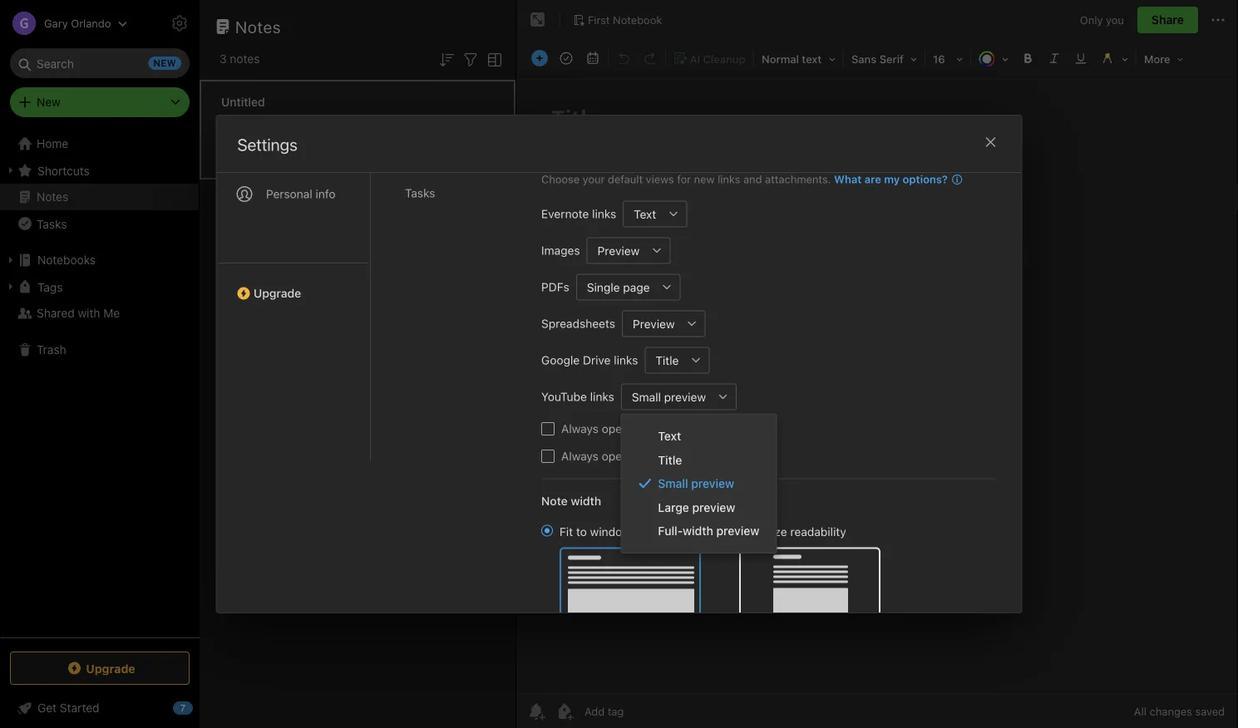 Task type: vqa. For each thing, say whether or not it's contained in the screenshot.


Task type: describe. For each thing, give the bounding box(es) containing it.
more image
[[1139, 47, 1190, 70]]

add a reminder image
[[527, 702, 547, 722]]

share
[[1152, 13, 1185, 27]]

page
[[623, 281, 650, 294]]

now
[[244, 148, 263, 159]]

images
[[541, 244, 580, 258]]

expand tags image
[[4, 280, 17, 294]]

fit to window
[[560, 525, 631, 539]]

3 notes
[[220, 52, 260, 66]]

google
[[541, 354, 580, 367]]

title button
[[645, 347, 683, 374]]

font family image
[[846, 47, 924, 70]]

expand notebooks image
[[4, 254, 17, 267]]

tasks inside tab
[[405, 186, 435, 200]]

single page
[[587, 281, 650, 294]]

note
[[541, 495, 568, 508]]

text inside dropdown list menu
[[658, 430, 682, 443]]

Choose default view option for Images field
[[587, 238, 670, 264]]

preview down title link
[[692, 477, 735, 491]]

preview button for images
[[587, 238, 644, 264]]

small preview inside small preview button
[[632, 390, 706, 404]]

changes
[[1150, 706, 1193, 718]]

applications
[[678, 450, 743, 463]]

single page button
[[576, 274, 654, 301]]

calendar event image
[[582, 47, 605, 70]]

title link
[[622, 448, 777, 472]]

text button
[[623, 201, 660, 228]]

shared
[[37, 307, 75, 320]]

saved
[[1196, 706, 1226, 718]]

untitled inside button
[[221, 295, 265, 309]]

choose
[[541, 173, 580, 186]]

me
[[103, 307, 120, 320]]

notes link
[[0, 184, 199, 211]]

task image
[[555, 47, 578, 70]]

add tag image
[[555, 702, 575, 722]]

small inside button
[[632, 390, 661, 404]]

hello
[[221, 195, 250, 209]]

title inside dropdown list menu
[[658, 453, 683, 467]]

3
[[220, 52, 227, 66]]

optimize
[[739, 525, 787, 539]]

links left the and
[[718, 173, 740, 186]]

drive
[[583, 354, 611, 367]]

shared with me link
[[0, 300, 199, 327]]

tasks inside button
[[37, 217, 67, 231]]

info
[[315, 187, 335, 201]]

just now
[[221, 148, 263, 159]]

your
[[583, 173, 605, 186]]

shortcuts button
[[0, 157, 199, 184]]

with
[[78, 307, 100, 320]]

external for applications
[[632, 450, 675, 463]]

highlight image
[[1095, 47, 1135, 70]]

always open external applications
[[561, 450, 743, 463]]

settings image
[[170, 13, 190, 33]]

tab list containing personal info
[[217, 22, 371, 462]]

external for files
[[632, 422, 675, 436]]

always for always open external files
[[561, 422, 599, 436]]

italic image
[[1043, 47, 1067, 70]]

just
[[221, 148, 241, 159]]

always open external files
[[561, 422, 700, 436]]

only
[[1081, 14, 1104, 26]]

spreadsheets
[[541, 317, 615, 331]]

readability
[[790, 525, 846, 539]]

views
[[646, 173, 674, 186]]

preview for images
[[598, 244, 640, 258]]

notebook
[[613, 13, 663, 26]]

note window element
[[517, 0, 1239, 729]]

Note Editor text field
[[517, 80, 1239, 695]]

0 horizontal spatial upgrade
[[86, 662, 135, 676]]

window
[[590, 525, 631, 539]]

home
[[37, 137, 68, 151]]

what
[[834, 173, 862, 186]]

notes inside tree
[[37, 190, 68, 204]]

trash
[[37, 343, 66, 357]]

links right 'drive'
[[614, 354, 638, 367]]

share button
[[1138, 7, 1199, 33]]

large preview link
[[622, 496, 777, 520]]

full-width preview
[[658, 525, 760, 538]]

text inside button
[[634, 207, 656, 221]]

untitled button
[[200, 280, 516, 379]]

shortcuts
[[37, 164, 90, 177]]

are
[[865, 173, 881, 186]]

open for always open external files
[[602, 422, 629, 436]]

tags button
[[0, 274, 199, 300]]

choose your default views for new links and attachments.
[[541, 173, 831, 186]]

evernote
[[541, 207, 589, 221]]

small preview button
[[621, 384, 710, 411]]

all
[[1135, 706, 1147, 718]]

underline image
[[1070, 47, 1093, 70]]

dropdown list menu
[[622, 425, 777, 543]]

evernote links
[[541, 207, 616, 221]]

google drive links
[[541, 354, 638, 367]]

fit
[[560, 525, 573, 539]]



Task type: locate. For each thing, give the bounding box(es) containing it.
small preview inside the small preview link
[[658, 477, 735, 491]]

None search field
[[22, 48, 178, 78]]

preview inside button
[[664, 390, 706, 404]]

insert image
[[528, 47, 552, 70]]

note width
[[541, 495, 601, 508]]

0 vertical spatial small preview
[[632, 390, 706, 404]]

1 always from the top
[[561, 422, 599, 436]]

preview up the title button
[[633, 317, 675, 331]]

tree
[[0, 131, 200, 637]]

hello button
[[200, 180, 516, 280]]

small preview up large preview
[[658, 477, 735, 491]]

small up always open external files
[[632, 390, 661, 404]]

preview inside field
[[598, 244, 640, 258]]

open down always open external files
[[602, 450, 629, 463]]

preview
[[664, 390, 706, 404], [692, 477, 735, 491], [693, 501, 736, 515], [717, 525, 760, 538]]

1 external from the top
[[632, 422, 675, 436]]

links
[[718, 173, 740, 186], [592, 207, 616, 221], [614, 354, 638, 367], [590, 390, 614, 404]]

1 vertical spatial tasks
[[37, 217, 67, 231]]

1 vertical spatial always
[[561, 450, 599, 463]]

large preview
[[658, 501, 736, 515]]

0 vertical spatial small
[[632, 390, 661, 404]]

Choose default view option for Spreadsheets field
[[622, 311, 706, 337]]

1 horizontal spatial tasks
[[405, 186, 435, 200]]

Optimize readability radio
[[721, 525, 733, 537]]

single
[[587, 281, 620, 294]]

0 horizontal spatial text
[[634, 207, 656, 221]]

option group containing fit to window
[[541, 524, 881, 629]]

and
[[743, 173, 762, 186]]

width for note
[[571, 495, 601, 508]]

text down views
[[634, 207, 656, 221]]

bold image
[[1017, 47, 1040, 70]]

all changes saved
[[1135, 706, 1226, 718]]

preview down large preview link
[[717, 525, 760, 538]]

0 horizontal spatial tasks
[[37, 217, 67, 231]]

small up large
[[658, 477, 689, 491]]

expand note image
[[528, 10, 548, 30]]

preview button up the title button
[[622, 311, 679, 337]]

upgrade button inside tab list
[[217, 263, 370, 307]]

open for always open external applications
[[602, 450, 629, 463]]

width down large preview link
[[683, 525, 714, 538]]

notes
[[230, 52, 260, 66]]

0 vertical spatial upgrade button
[[217, 263, 370, 307]]

settings
[[238, 135, 298, 154]]

option group
[[541, 524, 881, 629]]

1 vertical spatial open
[[602, 450, 629, 463]]

Choose default view option for Google Drive links field
[[645, 347, 710, 374]]

0 vertical spatial always
[[561, 422, 599, 436]]

always
[[561, 422, 599, 436], [561, 450, 599, 463]]

preview inside choose default view option for spreadsheets field
[[633, 317, 675, 331]]

notebooks
[[37, 253, 96, 267]]

tab list
[[217, 22, 371, 462]]

tree containing home
[[0, 131, 200, 637]]

personal
[[266, 187, 312, 201]]

1 vertical spatial small
[[658, 477, 689, 491]]

full-width preview link
[[622, 520, 777, 543]]

small inside dropdown list menu
[[658, 477, 689, 491]]

small
[[632, 390, 661, 404], [658, 477, 689, 491]]

0 vertical spatial open
[[602, 422, 629, 436]]

preview for spreadsheets
[[633, 317, 675, 331]]

full-
[[658, 525, 683, 538]]

preview up single page
[[598, 244, 640, 258]]

1 horizontal spatial upgrade
[[253, 287, 301, 300]]

0 horizontal spatial notes
[[37, 190, 68, 204]]

optimize readability
[[739, 525, 846, 539]]

always right always open external files option
[[561, 422, 599, 436]]

always right always open external applications option
[[561, 450, 599, 463]]

title up small preview button
[[656, 354, 679, 368]]

2 untitled from the top
[[221, 295, 265, 309]]

first notebook button
[[567, 8, 668, 32]]

1 vertical spatial text
[[658, 430, 682, 443]]

width for full-
[[683, 525, 714, 538]]

0 vertical spatial untitled
[[221, 95, 265, 109]]

home link
[[0, 131, 200, 157]]

0 vertical spatial external
[[632, 422, 675, 436]]

font size image
[[928, 47, 969, 70]]

small preview link
[[622, 472, 777, 496]]

first
[[588, 13, 610, 26]]

1 vertical spatial small preview
[[658, 477, 735, 491]]

Search text field
[[22, 48, 178, 78]]

2 external from the top
[[632, 450, 675, 463]]

1 vertical spatial width
[[683, 525, 714, 538]]

0 vertical spatial notes
[[235, 17, 281, 36]]

text up always open external applications
[[658, 430, 682, 443]]

preview button
[[587, 238, 644, 264], [622, 311, 679, 337]]

attachments.
[[765, 173, 831, 186]]

you
[[1107, 14, 1125, 26]]

1 vertical spatial upgrade button
[[10, 652, 190, 686]]

options?
[[903, 173, 948, 186]]

title
[[656, 354, 679, 368], [658, 453, 683, 467]]

1 vertical spatial preview
[[633, 317, 675, 331]]

1 horizontal spatial upgrade button
[[217, 263, 370, 307]]

tasks
[[405, 186, 435, 200], [37, 217, 67, 231]]

my
[[884, 173, 900, 186]]

notes down shortcuts
[[37, 190, 68, 204]]

personal info
[[266, 187, 335, 201]]

1 untitled from the top
[[221, 95, 265, 109]]

0 vertical spatial text
[[634, 207, 656, 221]]

Always open external files checkbox
[[541, 423, 555, 436]]

preview button up single page button
[[587, 238, 644, 264]]

notebooks link
[[0, 247, 199, 274]]

external up always open external applications
[[632, 422, 675, 436]]

title inside button
[[656, 354, 679, 368]]

to
[[576, 525, 587, 539]]

Choose default view option for Evernote links field
[[623, 201, 687, 228]]

small preview
[[632, 390, 706, 404], [658, 477, 735, 491]]

trash link
[[0, 337, 199, 364]]

1 vertical spatial upgrade
[[86, 662, 135, 676]]

1 vertical spatial external
[[632, 450, 675, 463]]

always for always open external applications
[[561, 450, 599, 463]]

open up always open external applications
[[602, 422, 629, 436]]

small preview down the title button
[[632, 390, 706, 404]]

2 open from the top
[[602, 450, 629, 463]]

first notebook
[[588, 13, 663, 26]]

only you
[[1081, 14, 1125, 26]]

notes
[[235, 17, 281, 36], [37, 190, 68, 204]]

1 horizontal spatial notes
[[235, 17, 281, 36]]

1 vertical spatial untitled
[[221, 295, 265, 309]]

new button
[[10, 87, 190, 117]]

text
[[634, 207, 656, 221], [658, 430, 682, 443]]

0 horizontal spatial width
[[571, 495, 601, 508]]

for
[[677, 173, 691, 186]]

shared with me
[[37, 307, 120, 320]]

1 vertical spatial preview button
[[622, 311, 679, 337]]

title down files
[[658, 453, 683, 467]]

external down always open external files
[[632, 450, 675, 463]]

1 vertical spatial title
[[658, 453, 683, 467]]

upgrade button
[[217, 263, 370, 307], [10, 652, 190, 686]]

Fit to window radio
[[541, 525, 553, 537]]

0 vertical spatial tasks
[[405, 186, 435, 200]]

youtube links
[[541, 390, 614, 404]]

heading level image
[[756, 47, 842, 70]]

tasks button
[[0, 211, 199, 237]]

1 horizontal spatial width
[[683, 525, 714, 538]]

new
[[694, 173, 715, 186]]

what are my options?
[[834, 173, 948, 186]]

Choose default view option for YouTube links field
[[621, 384, 737, 411]]

0 vertical spatial title
[[656, 354, 679, 368]]

notes up notes
[[235, 17, 281, 36]]

Always open external applications checkbox
[[541, 450, 555, 463]]

1 vertical spatial notes
[[37, 190, 68, 204]]

links down 'drive'
[[590, 390, 614, 404]]

untitled
[[221, 95, 265, 109], [221, 295, 265, 309]]

2 always from the top
[[561, 450, 599, 463]]

youtube
[[541, 390, 587, 404]]

Choose default view option for PDFs field
[[576, 274, 681, 301]]

new
[[37, 95, 61, 109]]

0 vertical spatial preview
[[598, 244, 640, 258]]

tags
[[37, 280, 63, 294]]

0 vertical spatial width
[[571, 495, 601, 508]]

default
[[608, 173, 643, 186]]

links down your
[[592, 207, 616, 221]]

open
[[602, 422, 629, 436], [602, 450, 629, 463]]

font color image
[[974, 47, 1015, 70]]

width inside dropdown list menu
[[683, 525, 714, 538]]

preview
[[598, 244, 640, 258], [633, 317, 675, 331]]

0 vertical spatial preview button
[[587, 238, 644, 264]]

1 horizontal spatial text
[[658, 430, 682, 443]]

large
[[658, 501, 690, 515]]

width up to at left
[[571, 495, 601, 508]]

preview up files
[[664, 390, 706, 404]]

preview up full-width preview at the right bottom
[[693, 501, 736, 515]]

text link
[[622, 425, 777, 448]]

tasks tab
[[391, 180, 515, 207]]

close image
[[981, 132, 1001, 152]]

pdfs
[[541, 280, 569, 294]]

0 vertical spatial upgrade
[[253, 287, 301, 300]]

files
[[678, 422, 700, 436]]

1 open from the top
[[602, 422, 629, 436]]

external
[[632, 422, 675, 436], [632, 450, 675, 463]]

preview button for spreadsheets
[[622, 311, 679, 337]]

0 horizontal spatial upgrade button
[[10, 652, 190, 686]]



